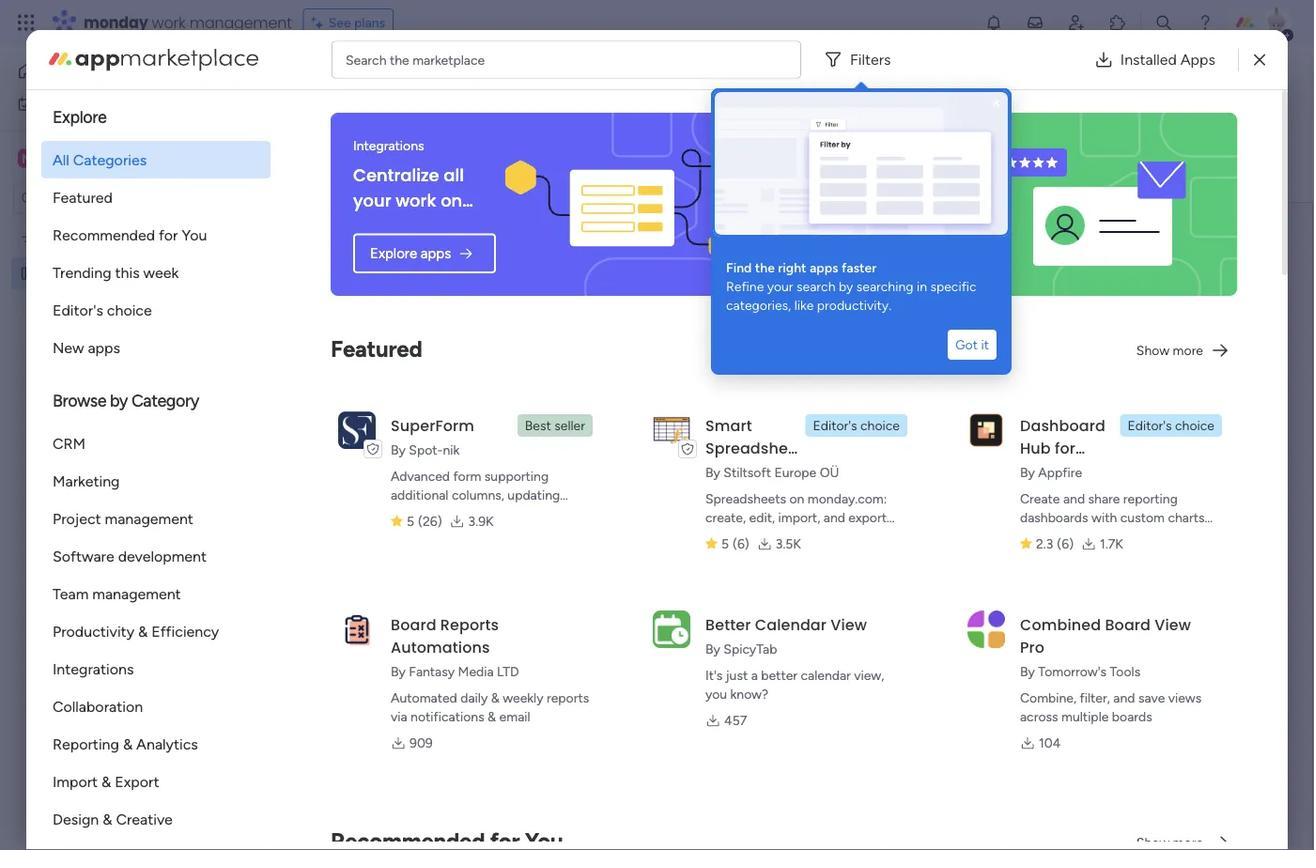 Task type: locate. For each thing, give the bounding box(es) containing it.
you down the it's
[[706, 687, 728, 703]]

appfire
[[1039, 465, 1083, 481]]

if
[[617, 331, 626, 349]]

powered
[[377, 162, 436, 179]]

like down search
[[795, 297, 814, 313]]

apps
[[1181, 51, 1216, 69]]

form up columns,
[[453, 469, 482, 484]]

monday.com:
[[808, 491, 888, 507]]

categories,
[[726, 297, 792, 313]]

well-
[[403, 63, 460, 94], [106, 266, 134, 281], [792, 462, 831, 483]]

link
[[1216, 162, 1236, 178]]

explore apps up searching
[[839, 245, 920, 262]]

0 horizontal spatial by
[[110, 391, 128, 411]]

2 vertical spatial work
[[396, 188, 436, 212]]

work up apps marketplace image on the top left of page
[[152, 12, 186, 33]]

integrations down form in the top left of the page
[[353, 137, 424, 153]]

board up trending
[[73, 234, 108, 250]]

by up the it's
[[706, 641, 721, 657]]

for down "that"
[[985, 312, 1004, 330]]

by inside the combined board view pro by tomorrow's tools
[[1021, 664, 1036, 680]]

view inside better calendar view by spicytab
[[831, 614, 868, 635]]

5 left the (26)
[[407, 514, 414, 530]]

browse by category
[[53, 391, 199, 411]]

to
[[707, 369, 721, 387], [861, 387, 875, 405]]

workspace selection element
[[18, 147, 157, 172]]

0 vertical spatial being
[[460, 63, 524, 94]]

advanced form supporting additional columns, updating existing items, and conditional filtering
[[391, 469, 569, 541]]

board for first
[[73, 234, 108, 250]]

(6) right '2.3' on the right bottom of page
[[1058, 536, 1074, 552]]

0 horizontal spatial this
[[115, 264, 140, 281]]

1 vertical spatial like
[[777, 529, 797, 545]]

0 horizontal spatial monday
[[84, 12, 148, 33]]

0 vertical spatial work
[[152, 12, 186, 33]]

and up features.
[[824, 510, 846, 526]]

invite / 1 button
[[1156, 64, 1249, 94]]

a up "excellence"
[[884, 163, 896, 187]]

editor's choice down trending this week
[[53, 301, 152, 319]]

simply
[[812, 312, 855, 330]]

1 horizontal spatial to
[[861, 387, 875, 405]]

1 horizontal spatial choice
[[861, 418, 900, 434]]

notifications image
[[985, 13, 1004, 32]]

via
[[391, 709, 408, 725]]

1 (6) from the left
[[733, 536, 750, 552]]

1 horizontal spatial /
[[1227, 71, 1232, 87]]

create inside create a culture of excellence
[[822, 163, 880, 187]]

in inside find the right apps faster refine your search by searching in specific categories, like productivity.
[[917, 279, 928, 295]]

being inside list box
[[134, 266, 167, 281]]

work inside button
[[63, 96, 91, 112]]

0 vertical spatial monday
[[84, 12, 148, 33]]

reports
[[547, 690, 590, 706]]

1 vertical spatial work
[[63, 96, 91, 112]]

0 horizontal spatial being
[[134, 266, 167, 281]]

2 horizontal spatial work
[[396, 188, 436, 212]]

1 horizontal spatial by
[[440, 162, 456, 179]]

better down the 'wellness'
[[879, 387, 920, 405]]

recommended
[[53, 226, 155, 244]]

management for team management
[[92, 585, 181, 603]]

invite members image
[[1068, 13, 1086, 32]]

/ left 1
[[1227, 71, 1232, 87]]

1 horizontal spatial editor's choice
[[813, 418, 900, 434]]

installed
[[1121, 51, 1177, 69]]

editor's for smart
[[813, 418, 858, 434]]

management
[[190, 12, 292, 33], [105, 510, 193, 528], [92, 585, 181, 603]]

organization
[[525, 387, 608, 405]]

2 vertical spatial better
[[761, 668, 798, 684]]

on down the all
[[441, 188, 463, 212]]

design
[[53, 811, 99, 828]]

for inside dashboard hub for monday.co m
[[1055, 437, 1076, 459]]

pro
[[1021, 637, 1045, 658]]

create up of
[[822, 163, 880, 187]]

conditional
[[504, 506, 569, 522]]

option
[[0, 225, 240, 228]]

1 vertical spatial monday
[[706, 483, 770, 504]]

1 vertical spatial a
[[760, 369, 767, 387]]

automate
[[1145, 112, 1204, 128]]

1 horizontal spatial employee well-being survey
[[286, 63, 605, 94]]

like inside the "spreadsheets on monday.com: create, edit, import, and export using excel-like features."
[[777, 529, 797, 545]]

create inside 'create and share reporting dashboards with custom charts and formulas.'
[[1021, 491, 1061, 507]]

at
[[936, 369, 949, 387]]

editor's down trending
[[53, 301, 103, 319]]

/ inside button
[[1227, 71, 1232, 87]]

using inside the "spreadsheets on monday.com: create, edit, import, and export using excel-like features."
[[706, 529, 737, 545]]

stiltsoft
[[724, 465, 772, 481]]

1 vertical spatial using
[[706, 529, 737, 545]]

filtering
[[391, 525, 436, 541]]

& left export
[[102, 773, 111, 791]]

2 banner logo image from the left
[[971, 113, 1215, 296]]

1 banner logo image from the left
[[502, 113, 747, 296]]

a right just
[[752, 668, 758, 684]]

2 vertical spatial by
[[110, 391, 128, 411]]

by right the powered
[[440, 162, 456, 179]]

your down refine
[[722, 312, 751, 330]]

rate
[[665, 462, 695, 483]]

editor's choice down 'show more'
[[1128, 418, 1215, 434]]

like down 'import,'
[[777, 529, 797, 545]]

home
[[43, 63, 79, 79]]

(6) for monday
[[733, 536, 750, 552]]

more
[[1173, 343, 1204, 359]]

new
[[53, 339, 84, 357]]

by right browse
[[110, 391, 128, 411]]

project management
[[53, 510, 193, 528]]

wellbeing
[[682, 249, 834, 291]]

and inside combine, filter, and save views across multiple boards
[[1114, 690, 1136, 706]]

you right "that"
[[1009, 293, 1034, 311]]

monday down stiltsoft
[[706, 483, 770, 504]]

import & export
[[53, 773, 159, 791]]

0 vertical spatial 5
[[407, 514, 414, 530]]

and up the dashboards
[[1064, 491, 1086, 507]]

well- up add view icon on the top left
[[403, 63, 460, 94]]

using down create,
[[706, 529, 737, 545]]

1 horizontal spatial in
[[917, 279, 928, 295]]

you left rate
[[632, 462, 661, 483]]

/ left '4'
[[1208, 112, 1213, 128]]

2 horizontal spatial well-
[[792, 462, 831, 483]]

2 view from the left
[[1155, 614, 1192, 635]]

explore up searching
[[839, 245, 886, 262]]

board inside the combined board view pro by tomorrow's tools
[[1106, 614, 1151, 635]]

0 vertical spatial create
[[822, 163, 880, 187]]

monday
[[84, 12, 148, 33], [706, 483, 770, 504]]

work for my
[[63, 96, 91, 112]]

nik
[[443, 442, 460, 458]]

these
[[561, 369, 598, 387]]

form inside edit form button
[[319, 162, 347, 178]]

app logo image left automations
[[338, 611, 376, 648]]

on right pulse
[[855, 369, 872, 387]]

1 horizontal spatial board
[[391, 614, 437, 635]]

2 horizontal spatial employee
[[525, 249, 675, 291]]

would
[[583, 462, 629, 483]]

1 horizontal spatial monday
[[706, 483, 770, 504]]

1 vertical spatial better
[[879, 387, 920, 405]]

monday work management
[[84, 12, 292, 33]]

this
[[115, 264, 140, 281], [722, 293, 747, 311]]

2 vertical spatial management
[[92, 585, 181, 603]]

a
[[884, 163, 896, 187], [760, 369, 767, 387], [752, 668, 758, 684]]

0 vertical spatial like
[[795, 297, 814, 313]]

employee up out
[[525, 249, 675, 291]]

dashboards
[[1021, 510, 1089, 526]]

explore apps
[[370, 245, 451, 262], [839, 245, 920, 262]]

work up monday.com
[[396, 188, 436, 212]]

by inside board reports automations by fantasy media ltd
[[391, 664, 406, 680]]

editor's choice for smart
[[813, 418, 900, 434]]

Employee well-being survey field
[[281, 63, 610, 94]]

0 vertical spatial /
[[1227, 71, 1232, 87]]

2 horizontal spatial board
[[1106, 614, 1151, 635]]

apps up search
[[810, 260, 839, 276]]

find the right apps faster heading
[[726, 258, 997, 277]]

1 horizontal spatial 5
[[722, 536, 729, 552]]

explore up workspace selection element
[[53, 107, 107, 127]]

import
[[53, 773, 98, 791]]

collapse board header image
[[1267, 113, 1282, 128]]

got it button
[[948, 330, 997, 360]]

0 horizontal spatial employee
[[44, 266, 102, 281]]

0 vertical spatial using
[[682, 312, 718, 330]]

choice down more
[[1176, 418, 1215, 434]]

apps down monday.com
[[421, 245, 451, 262]]

2 vertical spatial well-
[[792, 462, 831, 483]]

and down columns,
[[479, 506, 500, 522]]

this down employee wellbeing survey on the top of the page
[[722, 293, 747, 311]]

0 horizontal spatial work
[[63, 96, 91, 112]]

to right programming
[[861, 387, 875, 405]]

well- up monday.com:
[[792, 462, 831, 483]]

0 vertical spatial featured
[[53, 188, 113, 206]]

you inside 'group'
[[632, 462, 661, 483]]

1 horizontal spatial view
[[1155, 614, 1192, 635]]

employee well-being survey down recommended for you
[[44, 266, 209, 281]]

& for analytics
[[123, 735, 133, 753]]

1 vertical spatial survey
[[171, 266, 209, 281]]

app logo image for it's just a better calendar view, you know?
[[653, 611, 691, 648]]

& up export
[[123, 735, 133, 753]]

employee wellbeing survey
[[525, 249, 944, 291]]

your inside find the right apps faster refine your search by searching in specific categories, like productivity.
[[768, 279, 794, 295]]

better
[[771, 369, 812, 387], [879, 387, 920, 405], [761, 668, 798, 684]]

0 horizontal spatial /
[[1208, 112, 1213, 128]]

better up the know?
[[761, 668, 798, 684]]

week
[[143, 264, 179, 281]]

better
[[706, 614, 751, 635]]

& for creative
[[103, 811, 112, 828]]

2 horizontal spatial editor's
[[1128, 418, 1172, 434]]

survey
[[530, 63, 605, 94], [171, 266, 209, 281]]

your right rate
[[699, 462, 733, 483]]

search
[[346, 52, 387, 68]]

choice down trending this week
[[107, 301, 152, 319]]

inbox image
[[1026, 13, 1045, 32]]

create for excellence
[[822, 163, 880, 187]]

create up the dashboards
[[1021, 491, 1061, 507]]

show more button
[[1130, 336, 1238, 366]]

0 horizontal spatial board
[[73, 234, 108, 250]]

analytics
[[136, 735, 198, 753]]

software development
[[53, 547, 207, 565]]

survey down the you
[[171, 266, 209, 281]]

ruby anderson image
[[1262, 8, 1292, 38]]

using inside the thank you for participating in this employee wellbeing survey! know that you can fill out for the form using your name or simply write 'anonymous' for the first question if you prefer.
[[682, 312, 718, 330]]

select product image
[[17, 13, 36, 32]]

board up automations
[[391, 614, 437, 635]]

1 horizontal spatial editor's
[[813, 418, 858, 434]]

your down hope
[[678, 387, 707, 405]]

you inside it's just a better calendar view, you know?
[[706, 687, 728, 703]]

form
[[1185, 162, 1213, 178], [319, 162, 347, 178], [647, 312, 678, 330], [453, 469, 482, 484]]

thank
[[525, 293, 565, 311]]

form for copy form link
[[1185, 162, 1213, 178]]

using
[[682, 312, 718, 330], [706, 529, 737, 545]]

list box
[[0, 222, 240, 543]]

category
[[131, 391, 199, 411]]

0 horizontal spatial view
[[831, 614, 868, 635]]

1 view from the left
[[831, 614, 868, 635]]

2 vertical spatial on
[[790, 491, 805, 507]]

employee
[[750, 293, 815, 311]]

the right find
[[755, 260, 775, 276]]

form inside the "copy form link" button
[[1185, 162, 1213, 178]]

explore down monday.com
[[370, 245, 417, 262]]

and inside advanced form supporting additional columns, updating existing items, and conditional filtering
[[479, 506, 500, 522]]

my
[[41, 96, 59, 112]]

form for edit form
[[319, 162, 347, 178]]

1 vertical spatial /
[[1208, 112, 1213, 128]]

marketing
[[53, 472, 120, 490]]

1 horizontal spatial create
[[1021, 491, 1061, 507]]

0 vertical spatial this
[[115, 264, 140, 281]]

survey left show board description icon
[[530, 63, 605, 94]]

5 down create,
[[722, 536, 729, 552]]

the up if
[[621, 312, 643, 330]]

form right edit
[[319, 162, 347, 178]]

form inside the thank you for participating in this employee wellbeing survey! know that you can fill out for the form using your name or simply write 'anonymous' for the first question if you prefer.
[[647, 312, 678, 330]]

1 vertical spatial create
[[1021, 491, 1061, 507]]

view
[[831, 614, 868, 635], [1155, 614, 1192, 635]]

0 horizontal spatial editor's
[[53, 301, 103, 319]]

monday up home button
[[84, 12, 148, 33]]

2 explore apps from the left
[[839, 245, 920, 262]]

2 (6) from the left
[[1058, 536, 1074, 552]]

5 for smart spreadshee t for monday
[[722, 536, 729, 552]]

spreadsheets
[[706, 491, 787, 507]]

and
[[611, 387, 636, 405], [1064, 491, 1086, 507], [479, 506, 500, 522], [824, 510, 846, 526], [1021, 529, 1042, 545], [1114, 690, 1136, 706]]

employee up table
[[286, 63, 397, 94]]

how
[[546, 462, 579, 483]]

and up boards
[[1114, 690, 1136, 706]]

app logo image left pro
[[968, 611, 1006, 648]]

add to favorites image
[[650, 69, 669, 88]]

by up productivity.
[[839, 279, 854, 295]]

your inside the thank you for participating in this employee wellbeing survey! know that you can fill out for the form using your name or simply write 'anonymous' for the first question if you prefer.
[[722, 312, 751, 330]]

1 vertical spatial featured
[[331, 335, 423, 362]]

editor's choice up being?
[[813, 418, 900, 434]]

app logo image
[[338, 411, 376, 449], [653, 411, 691, 449], [968, 411, 1006, 449], [338, 611, 376, 648], [653, 611, 691, 648], [968, 611, 1006, 648]]

1 horizontal spatial (6)
[[1058, 536, 1074, 552]]

0 horizontal spatial featured
[[53, 188, 113, 206]]

automated
[[391, 690, 457, 706]]

1 horizontal spatial well-
[[403, 63, 460, 94]]

employee down first board
[[44, 266, 102, 281]]

app logo image down you.
[[968, 411, 1006, 449]]

and down the dashboards
[[1021, 529, 1042, 545]]

the right got it button
[[1008, 312, 1030, 330]]

form down participating
[[647, 312, 678, 330]]

show board description image
[[618, 70, 641, 88]]

in inside the thank you for participating in this employee wellbeing survey! know that you can fill out for the form using your name or simply write 'anonymous' for the first question if you prefer.
[[707, 293, 719, 311]]

your
[[353, 188, 391, 212], [768, 279, 794, 295], [722, 312, 751, 330], [678, 387, 707, 405], [699, 462, 733, 483]]

using up prefer.
[[682, 312, 718, 330]]

being
[[460, 63, 524, 94], [134, 266, 167, 281]]

1 vertical spatial well-
[[106, 266, 134, 281]]

copy form link button
[[1115, 155, 1243, 185]]

monday inside 'smart spreadshee t for monday'
[[706, 483, 770, 504]]

for right t
[[715, 460, 736, 481]]

create for dashboards
[[1021, 491, 1061, 507]]

0 horizontal spatial create
[[822, 163, 880, 187]]

by up m
[[1021, 465, 1036, 481]]

view for better calendar view
[[831, 614, 868, 635]]

create a culture of excellence
[[822, 163, 960, 212]]

banner logo image
[[502, 113, 747, 296], [971, 113, 1215, 296]]

0 vertical spatial on
[[441, 188, 463, 212]]

2 horizontal spatial choice
[[1176, 418, 1215, 434]]

a right have
[[760, 369, 767, 387]]

1 vertical spatial on
[[855, 369, 872, 387]]

work for monday
[[152, 12, 186, 33]]

for up monday.co in the bottom of the page
[[1055, 437, 1076, 459]]

combine,
[[1021, 690, 1077, 706]]

by inside better calendar view by spicytab
[[706, 641, 721, 657]]

view,
[[855, 668, 885, 684]]

searching
[[857, 279, 914, 295]]

view up the views
[[1155, 614, 1192, 635]]

by down pro
[[1021, 664, 1036, 680]]

share
[[1089, 491, 1121, 507]]

1 vertical spatial employee well-being survey
[[44, 266, 209, 281]]

well- down recommended for you
[[106, 266, 134, 281]]

app logo image for combine, filter, and save views across multiple boards
[[968, 611, 1006, 648]]

thank you for participating in this employee wellbeing survey! know that you can fill out for the form using your name or simply write 'anonymous' for the first question if you prefer.
[[525, 293, 1034, 349]]

0 vertical spatial management
[[190, 12, 292, 33]]

crm
[[53, 435, 86, 453]]

1 vertical spatial by
[[839, 279, 854, 295]]

2 horizontal spatial editor's choice
[[1128, 418, 1215, 434]]

write
[[859, 312, 892, 330]]

13. how would you rate your overall well-being? group
[[524, 448, 1028, 557]]

your down the centralize
[[353, 188, 391, 212]]

you right if
[[629, 331, 654, 349]]

result,
[[602, 369, 642, 387]]

additional
[[391, 487, 449, 503]]

employee
[[286, 63, 397, 94], [525, 249, 675, 291], [44, 266, 102, 281]]

productivity
[[53, 623, 134, 640]]

dashboard hub for monday.co m
[[1021, 415, 1108, 504]]

better inside it's just a better calendar view, you know?
[[761, 668, 798, 684]]

by
[[391, 442, 406, 458], [706, 465, 721, 481], [1021, 465, 1036, 481], [706, 641, 721, 657], [391, 664, 406, 680], [1021, 664, 1036, 680]]

0 horizontal spatial editor's choice
[[53, 301, 152, 319]]

editor's up reporting
[[1128, 418, 1172, 434]]

2 vertical spatial a
[[752, 668, 758, 684]]

2 horizontal spatial a
[[884, 163, 896, 187]]

2 horizontal spatial on
[[855, 369, 872, 387]]

1 vertical spatial being
[[134, 266, 167, 281]]

0 horizontal spatial banner logo image
[[502, 113, 747, 296]]

1 horizontal spatial survey
[[530, 63, 605, 94]]

explore apps down monday.com
[[370, 245, 451, 262]]

view inside the combined board view pro by tomorrow's tools
[[1155, 614, 1192, 635]]

& left "efficiency"
[[138, 623, 148, 640]]

1 horizontal spatial explore apps
[[839, 245, 920, 262]]

1 vertical spatial 5
[[722, 536, 729, 552]]

(26)
[[418, 514, 442, 530]]

None field
[[524, 388, 1028, 426]]

form inside advanced form supporting additional columns, updating existing items, and conditional filtering
[[453, 469, 482, 484]]

1 horizontal spatial on
[[790, 491, 805, 507]]

well- inside 'group'
[[792, 462, 831, 483]]

1 explore apps from the left
[[370, 245, 451, 262]]

close image
[[990, 96, 1005, 111]]

employee well-being survey up add view icon on the top left
[[286, 63, 605, 94]]

0 vertical spatial a
[[884, 163, 896, 187]]

by inside find the right apps faster refine your search by searching in specific categories, like productivity.
[[839, 279, 854, 295]]

1.7k
[[1101, 536, 1124, 552]]

this left 'week'
[[115, 264, 140, 281]]

1 horizontal spatial a
[[760, 369, 767, 387]]

1 vertical spatial management
[[105, 510, 193, 528]]

1 vertical spatial this
[[722, 293, 747, 311]]

1 horizontal spatial being
[[460, 63, 524, 94]]

form left link
[[1185, 162, 1213, 178]]

(6) down create,
[[733, 536, 750, 552]]

integrations down productivity
[[53, 660, 134, 678]]

and down result,
[[611, 387, 636, 405]]

editor's down programming
[[813, 418, 858, 434]]

a inside create a culture of excellence
[[884, 163, 896, 187]]

1 horizontal spatial work
[[152, 12, 186, 33]]

find the right apps faster refine your search by searching in specific categories, like productivity.
[[726, 260, 980, 313]]

0 vertical spatial to
[[707, 369, 721, 387]]

you
[[568, 293, 593, 311], [1009, 293, 1034, 311], [629, 331, 654, 349], [632, 462, 661, 483], [706, 687, 728, 703]]

board up tools
[[1106, 614, 1151, 635]]

1 horizontal spatial banner logo image
[[971, 113, 1215, 296]]

0 horizontal spatial 5
[[407, 514, 414, 530]]

0 horizontal spatial a
[[752, 668, 758, 684]]



Task type: vqa. For each thing, say whether or not it's contained in the screenshot.
With on the top
yes



Task type: describe. For each thing, give the bounding box(es) containing it.
/ for 4
[[1208, 112, 1213, 128]]

updating
[[508, 487, 560, 503]]

dapulse x slim image
[[1255, 48, 1266, 71]]

0 horizontal spatial survey
[[171, 266, 209, 281]]

create and share reporting dashboards with custom charts and formulas.
[[1021, 491, 1205, 545]]

and inside with these result, we hope to have a better pulse on wellness at our organization and bring your relevant programming to better support you.
[[611, 387, 636, 405]]

0 vertical spatial employee well-being survey
[[286, 63, 605, 94]]

editor's choice for dashboard
[[1128, 418, 1215, 434]]

refine
[[726, 279, 764, 295]]

edit
[[292, 162, 316, 178]]

for left the you
[[159, 226, 178, 244]]

apps up searching
[[889, 245, 920, 262]]

powered by
[[377, 162, 456, 179]]

for inside 'smart spreadshee t for monday'
[[715, 460, 736, 481]]

import,
[[779, 510, 821, 526]]

you
[[182, 226, 207, 244]]

being?
[[831, 462, 882, 483]]

app logo image for create and share reporting dashboards with custom charts and formulas.
[[968, 411, 1006, 449]]

main workspace
[[43, 149, 154, 167]]

for up if
[[598, 312, 617, 330]]

filter,
[[1080, 690, 1111, 706]]

view for combined board view pro
[[1155, 614, 1192, 635]]

categories
[[73, 151, 147, 169]]

app logo image down bring
[[653, 411, 691, 449]]

well- inside list box
[[106, 266, 134, 281]]

0 horizontal spatial choice
[[107, 301, 152, 319]]

board activity image
[[1117, 68, 1140, 90]]

search everything image
[[1155, 13, 1174, 32]]

your inside 'group'
[[699, 462, 733, 483]]

apps image
[[1109, 13, 1128, 32]]

tools
[[1110, 664, 1141, 680]]

the inside find the right apps faster refine your search by searching in specific categories, like productivity.
[[755, 260, 775, 276]]

specific
[[931, 279, 977, 295]]

like inside find the right apps faster refine your search by searching in specific categories, like productivity.
[[795, 297, 814, 313]]

form button
[[359, 105, 417, 135]]

m
[[22, 150, 33, 166]]

1 vertical spatial to
[[861, 387, 875, 405]]

survey!
[[886, 293, 934, 311]]

choice for dashboard
[[1176, 418, 1215, 434]]

formulas.
[[1046, 529, 1100, 545]]

dapulse integrations image
[[928, 113, 942, 127]]

on inside the "spreadsheets on monday.com: create, edit, import, and export using excel-like features."
[[790, 491, 805, 507]]

for up question
[[597, 293, 616, 311]]

workforms logo image
[[464, 155, 570, 185]]

with
[[1092, 510, 1118, 526]]

plans
[[354, 15, 385, 31]]

choice for smart
[[861, 418, 900, 434]]

spreadsheets on monday.com: create, edit, import, and export using excel-like features.
[[706, 491, 888, 545]]

1 horizontal spatial featured
[[331, 335, 423, 362]]

edit,
[[750, 510, 775, 526]]

form form
[[249, 203, 1313, 851]]

email
[[500, 709, 531, 725]]

spreadshee
[[706, 437, 798, 459]]

your inside centralize all your work on monday.com
[[353, 188, 391, 212]]

boards
[[1113, 709, 1153, 725]]

tomorrow's
[[1039, 664, 1107, 680]]

combined
[[1021, 614, 1102, 635]]

home button
[[11, 56, 202, 86]]

on inside with these result, we hope to have a better pulse on wellness at our organization and bring your relevant programming to better support you.
[[855, 369, 872, 387]]

form for advanced form supporting additional columns, updating existing items, and conditional filtering
[[453, 469, 482, 484]]

centralize
[[353, 163, 439, 187]]

list box containing first board
[[0, 222, 240, 543]]

employee inside list box
[[44, 266, 102, 281]]

management for project management
[[105, 510, 193, 528]]

that
[[978, 293, 1005, 311]]

spot-
[[409, 442, 443, 458]]

hr
[[822, 137, 840, 153]]

workspace image
[[18, 148, 37, 169]]

apps inside find the right apps faster refine your search by searching in specific categories, like productivity.
[[810, 260, 839, 276]]

app logo image for automated daily & weekly reports via notifications & email
[[338, 611, 376, 648]]

public board image
[[20, 265, 38, 282]]

wellbeing
[[819, 293, 882, 311]]

Search in workspace field
[[39, 188, 157, 210]]

supporting
[[485, 469, 549, 484]]

5 for superform
[[407, 514, 414, 530]]

my work button
[[11, 89, 202, 119]]

automate / 4
[[1145, 112, 1225, 128]]

apps marketplace image
[[49, 48, 258, 71]]

1
[[1235, 71, 1241, 87]]

oü
[[820, 465, 840, 481]]

work inside centralize all your work on monday.com
[[396, 188, 436, 212]]

fantasy
[[409, 664, 455, 680]]

& for efficiency
[[138, 623, 148, 640]]

your inside with these result, we hope to have a better pulse on wellness at our organization and bring your relevant programming to better support you.
[[678, 387, 707, 405]]

0 horizontal spatial explore
[[53, 107, 107, 127]]

you.
[[979, 387, 1006, 405]]

by for browse by category
[[110, 391, 128, 411]]

banner logo image for centralize all your work on monday.com
[[502, 113, 747, 296]]

edit form
[[292, 162, 347, 178]]

and inside the "spreadsheets on monday.com: create, edit, import, and export using excel-like features."
[[824, 510, 846, 526]]

0 vertical spatial well-
[[403, 63, 460, 94]]

can
[[525, 312, 549, 330]]

banner logo image for create a culture of excellence
[[971, 113, 1215, 296]]

& left email
[[488, 709, 496, 725]]

1 horizontal spatial integrations
[[353, 137, 424, 153]]

apps right the 'new'
[[88, 339, 120, 357]]

existing
[[391, 506, 437, 522]]

& for export
[[102, 773, 111, 791]]

0 horizontal spatial employee well-being survey
[[44, 266, 209, 281]]

installed apps
[[1121, 51, 1216, 69]]

the right 'search'
[[390, 52, 409, 68]]

seller
[[555, 418, 585, 434]]

find
[[726, 260, 752, 276]]

question
[[555, 331, 613, 349]]

know?
[[731, 687, 769, 703]]

2 horizontal spatial explore
[[839, 245, 886, 262]]

0 vertical spatial survey
[[530, 63, 605, 94]]

europe
[[775, 465, 817, 481]]

& right daily
[[491, 690, 500, 706]]

'anonymous'
[[896, 312, 981, 330]]

dashboard
[[1021, 415, 1106, 436]]

search the marketplace
[[346, 52, 485, 68]]

first
[[44, 234, 70, 250]]

help image
[[1196, 13, 1215, 32]]

reporting
[[1124, 491, 1178, 507]]

save
[[1139, 690, 1166, 706]]

/ for 1
[[1227, 71, 1232, 87]]

13. How would you rate your overall well-being? field
[[524, 497, 1028, 535]]

how would you rate your overall well-being? element
[[524, 462, 882, 483]]

employee inside the form form
[[525, 249, 675, 291]]

table
[[314, 112, 345, 128]]

features.
[[800, 529, 851, 545]]

(6) for m
[[1058, 536, 1074, 552]]

wellness
[[876, 369, 932, 387]]

1 horizontal spatial employee
[[286, 63, 397, 94]]

search
[[797, 279, 836, 295]]

centralize all your work on monday.com
[[353, 163, 468, 238]]

team
[[53, 585, 89, 603]]

1 horizontal spatial explore
[[370, 245, 417, 262]]

you up out
[[568, 293, 593, 311]]

monday.co
[[1021, 460, 1108, 481]]

by left spot-
[[391, 442, 406, 458]]

browse
[[53, 391, 106, 411]]

installed apps button
[[1080, 41, 1231, 78]]

show
[[1137, 343, 1170, 359]]

trending
[[53, 264, 111, 281]]

first board
[[44, 234, 108, 250]]

right
[[778, 260, 807, 276]]

457
[[725, 713, 747, 729]]

calendar
[[801, 668, 851, 684]]

monday.com
[[353, 214, 468, 238]]

reporting
[[53, 735, 119, 753]]

we
[[646, 369, 665, 387]]

project
[[53, 510, 101, 528]]

0 horizontal spatial integrations
[[53, 660, 134, 678]]

14. Anything you want to add? text field
[[524, 606, 1028, 724]]

0 vertical spatial better
[[771, 369, 812, 387]]

invite / 1
[[1191, 71, 1241, 87]]

board reports automations by fantasy media ltd
[[391, 614, 519, 680]]

editor's for dashboard
[[1128, 418, 1172, 434]]

app logo image left "by spot-nik"
[[338, 411, 376, 449]]

a inside it's just a better calendar view, you know?
[[752, 668, 758, 684]]

board inside board reports automations by fantasy media ltd
[[391, 614, 437, 635]]

2.3 (6)
[[1037, 536, 1074, 552]]

on inside centralize all your work on monday.com
[[441, 188, 463, 212]]

by right rate
[[706, 465, 721, 481]]

autopilot image
[[1122, 107, 1138, 131]]

by for powered by
[[440, 162, 456, 179]]

this inside the thank you for participating in this employee wellbeing survey! know that you can fill out for the form using your name or simply write 'anonymous' for the first question if you prefer.
[[722, 293, 747, 311]]

add view image
[[429, 113, 436, 127]]

board for combined
[[1106, 614, 1151, 635]]

a inside with these result, we hope to have a better pulse on wellness at our organization and bring your relevant programming to better support you.
[[760, 369, 767, 387]]

copy
[[1150, 162, 1182, 178]]

productivity.
[[817, 297, 892, 313]]

all
[[444, 163, 464, 187]]

with these result, we hope to have a better pulse on wellness at our organization and bring your relevant programming to better support you.
[[525, 369, 1006, 405]]

invite
[[1191, 71, 1224, 87]]



